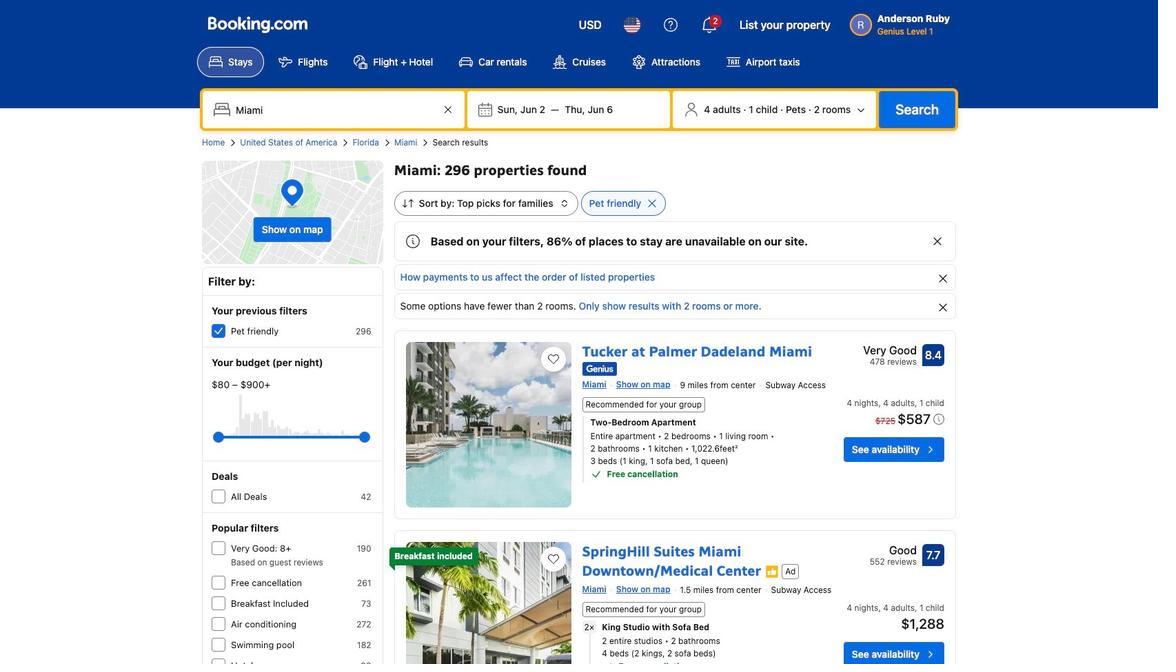 Task type: vqa. For each thing, say whether or not it's contained in the screenshot.
the "search results updated. miami: 296 properties found. applied filters: pet friendly." element
yes



Task type: describe. For each thing, give the bounding box(es) containing it.
tucker at palmer dadeland miami image
[[406, 342, 572, 508]]

booking.com image
[[208, 17, 308, 33]]

Where are you going? field
[[230, 97, 440, 122]]

this property is part of our preferred partner program. it's committed to providing excellent service and good value. it'll pay us a higher commission if you make a booking. image
[[766, 565, 780, 579]]

search results updated. miami: 296 properties found. applied filters: pet friendly. element
[[394, 161, 957, 180]]



Task type: locate. For each thing, give the bounding box(es) containing it.
this property is part of our preferred partner program. it's committed to providing excellent service and good value. it'll pay us a higher commission if you make a booking. image
[[766, 565, 780, 579]]

your account menu anderson ruby genius level 1 element
[[850, 12, 951, 38]]

group
[[219, 426, 365, 448]]

springhill suites miami downtown/medical center image
[[406, 542, 572, 664]]

genius discounts available at this property. image
[[583, 362, 617, 376], [583, 362, 617, 376]]



